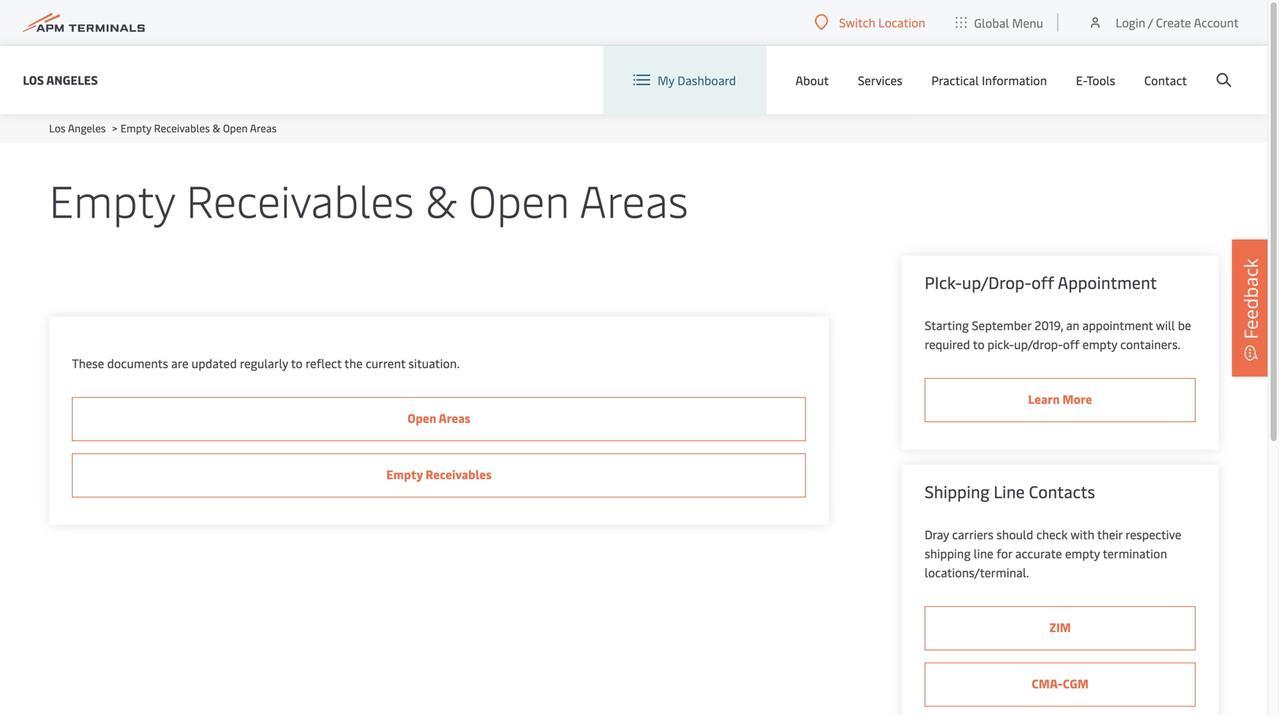 Task type: describe. For each thing, give the bounding box(es) containing it.
zim link
[[925, 607, 1196, 651]]

pick-
[[988, 336, 1014, 353]]

empty receivables & open areas
[[49, 169, 689, 229]]

contact button
[[1145, 46, 1187, 114]]

0 vertical spatial off
[[1032, 271, 1054, 294]]

0 vertical spatial receivables
[[154, 121, 210, 135]]

cma-
[[1032, 676, 1063, 692]]

1 vertical spatial los angeles link
[[49, 121, 106, 135]]

dashboard
[[678, 72, 736, 88]]

login / create account link
[[1088, 0, 1239, 45]]

practical information
[[932, 72, 1047, 88]]

starting
[[925, 317, 969, 334]]

0 horizontal spatial open
[[223, 121, 248, 135]]

switch
[[839, 14, 876, 30]]

for
[[997, 546, 1013, 562]]

these
[[72, 355, 104, 372]]

shipping
[[925, 481, 990, 503]]

learn
[[1029, 391, 1060, 407]]

1 horizontal spatial open
[[408, 410, 436, 426]]

services button
[[858, 46, 903, 114]]

0 horizontal spatial to
[[291, 355, 303, 372]]

contact
[[1145, 72, 1187, 88]]

tools
[[1087, 72, 1116, 88]]

the
[[344, 355, 363, 372]]

pick-up/drop-off appointment
[[925, 271, 1157, 294]]

angeles for los angeles
[[46, 72, 98, 88]]

empty receivables link
[[72, 454, 806, 498]]

cma-cgm link
[[925, 663, 1196, 708]]

practical information button
[[932, 46, 1047, 114]]

be
[[1178, 317, 1192, 334]]

empty for empty receivables
[[386, 466, 423, 483]]

more
[[1063, 391, 1092, 407]]

open areas link
[[72, 398, 806, 442]]

e-tools button
[[1076, 46, 1116, 114]]

off inside the starting september 2019, an appointment will be required to pick-up/drop-off empty containers.
[[1063, 336, 1080, 353]]

locations/terminal.
[[925, 565, 1029, 581]]

receivables for empty receivables
[[426, 466, 492, 483]]

practical
[[932, 72, 979, 88]]

dray carriers should check with their respective shipping line for accurate empty termination locations/terminal.
[[925, 527, 1182, 581]]

up/drop-
[[1014, 336, 1063, 353]]

empty receivables
[[386, 466, 492, 483]]

1 vertical spatial open
[[468, 169, 570, 229]]

line
[[974, 546, 994, 562]]

situation.
[[409, 355, 460, 372]]

zim
[[1050, 620, 1071, 636]]

switch location
[[839, 14, 926, 30]]

line
[[994, 481, 1025, 503]]

will
[[1156, 317, 1175, 334]]

carriers
[[952, 527, 994, 543]]

appointment
[[1083, 317, 1153, 334]]

about
[[796, 72, 829, 88]]

los for los angeles
[[23, 72, 44, 88]]

pick-
[[925, 271, 962, 294]]

contacts
[[1029, 481, 1095, 503]]

learn more
[[1029, 391, 1092, 407]]

my dashboard button
[[633, 46, 736, 114]]

cma-cgm
[[1032, 676, 1089, 692]]

empty inside the dray carriers should check with their respective shipping line for accurate empty termination locations/terminal.
[[1065, 546, 1100, 562]]

information
[[982, 72, 1047, 88]]

global menu
[[974, 14, 1044, 31]]

account
[[1194, 14, 1239, 30]]



Task type: vqa. For each thing, say whether or not it's contained in the screenshot.
Reefer Services
no



Task type: locate. For each thing, give the bounding box(es) containing it.
1 vertical spatial to
[[291, 355, 303, 372]]

shipping line contacts
[[925, 481, 1095, 503]]

current
[[366, 355, 406, 372]]

0 vertical spatial los
[[23, 72, 44, 88]]

login / create account
[[1116, 14, 1239, 30]]

0 vertical spatial &
[[213, 121, 220, 135]]

2019,
[[1035, 317, 1064, 334]]

services
[[858, 72, 903, 88]]

empty down the open areas link
[[386, 466, 423, 483]]

>
[[112, 121, 118, 135]]

starting september 2019, an appointment will be required to pick-up/drop-off empty containers.
[[925, 317, 1192, 353]]

1 vertical spatial off
[[1063, 336, 1080, 353]]

to inside the starting september 2019, an appointment will be required to pick-up/drop-off empty containers.
[[973, 336, 985, 353]]

these documents are updated regularly to reflect the current situation.
[[72, 355, 460, 372]]

los angeles > empty receivables & open areas
[[49, 121, 277, 135]]

global
[[974, 14, 1009, 31]]

1 vertical spatial &
[[425, 169, 457, 229]]

with
[[1071, 527, 1095, 543]]

0 vertical spatial empty
[[1083, 336, 1118, 353]]

2 vertical spatial open
[[408, 410, 436, 426]]

2 vertical spatial empty
[[386, 466, 423, 483]]

0 vertical spatial empty
[[121, 121, 151, 135]]

should
[[997, 527, 1034, 543]]

open
[[223, 121, 248, 135], [468, 169, 570, 229], [408, 410, 436, 426]]

1 vertical spatial empty
[[1065, 546, 1100, 562]]

to left reflect
[[291, 355, 303, 372]]

areas
[[250, 121, 277, 135], [579, 169, 689, 229], [439, 410, 470, 426]]

global menu button
[[941, 0, 1059, 45]]

off
[[1032, 271, 1054, 294], [1063, 336, 1080, 353]]

receivables for empty receivables & open areas
[[186, 169, 414, 229]]

login
[[1116, 14, 1146, 30]]

updated
[[192, 355, 237, 372]]

2 horizontal spatial areas
[[579, 169, 689, 229]]

off down an
[[1063, 336, 1080, 353]]

angeles for los angeles > empty receivables & open areas
[[68, 121, 106, 135]]

feedback button
[[1232, 240, 1270, 377]]

to left pick-
[[973, 336, 985, 353]]

receivables
[[154, 121, 210, 135], [186, 169, 414, 229], [426, 466, 492, 483]]

0 vertical spatial angeles
[[46, 72, 98, 88]]

shipping
[[925, 546, 971, 562]]

1 horizontal spatial off
[[1063, 336, 1080, 353]]

to
[[973, 336, 985, 353], [291, 355, 303, 372]]

1 horizontal spatial areas
[[439, 410, 470, 426]]

required
[[925, 336, 970, 353]]

open areas
[[408, 410, 470, 426]]

create
[[1156, 14, 1192, 30]]

0 vertical spatial open
[[223, 121, 248, 135]]

2 horizontal spatial open
[[468, 169, 570, 229]]

2 vertical spatial areas
[[439, 410, 470, 426]]

my
[[658, 72, 675, 88]]

angeles
[[46, 72, 98, 88], [68, 121, 106, 135]]

e-
[[1076, 72, 1087, 88]]

1 horizontal spatial to
[[973, 336, 985, 353]]

off up 2019,
[[1032, 271, 1054, 294]]

feedback
[[1239, 259, 1263, 340]]

0 horizontal spatial off
[[1032, 271, 1054, 294]]

empty
[[121, 121, 151, 135], [49, 169, 175, 229], [386, 466, 423, 483]]

1 vertical spatial areas
[[579, 169, 689, 229]]

accurate
[[1016, 546, 1062, 562]]

containers.
[[1121, 336, 1181, 353]]

0 vertical spatial to
[[973, 336, 985, 353]]

empty down with
[[1065, 546, 1100, 562]]

up/drop-
[[962, 271, 1032, 294]]

1 horizontal spatial los
[[49, 121, 66, 135]]

an
[[1067, 317, 1080, 334]]

their
[[1098, 527, 1123, 543]]

dray
[[925, 527, 949, 543]]

empty right >
[[121, 121, 151, 135]]

my dashboard
[[658, 72, 736, 88]]

empty down 'appointment'
[[1083, 336, 1118, 353]]

empty
[[1083, 336, 1118, 353], [1065, 546, 1100, 562]]

documents
[[107, 355, 168, 372]]

switch location button
[[815, 14, 926, 31]]

are
[[171, 355, 189, 372]]

los
[[23, 72, 44, 88], [49, 121, 66, 135]]

empty for empty receivables & open areas
[[49, 169, 175, 229]]

0 vertical spatial los angeles link
[[23, 70, 98, 89]]

regularly
[[240, 355, 288, 372]]

e-tools
[[1076, 72, 1116, 88]]

1 horizontal spatial &
[[425, 169, 457, 229]]

1 vertical spatial angeles
[[68, 121, 106, 135]]

empty inside the starting september 2019, an appointment will be required to pick-up/drop-off empty containers.
[[1083, 336, 1118, 353]]

/
[[1148, 14, 1153, 30]]

respective
[[1126, 527, 1182, 543]]

los angeles link
[[23, 70, 98, 89], [49, 121, 106, 135]]

1 vertical spatial empty
[[49, 169, 175, 229]]

1 vertical spatial receivables
[[186, 169, 414, 229]]

location
[[879, 14, 926, 30]]

september
[[972, 317, 1032, 334]]

0 horizontal spatial areas
[[250, 121, 277, 135]]

menu
[[1012, 14, 1044, 31]]

0 horizontal spatial los
[[23, 72, 44, 88]]

1 vertical spatial los
[[49, 121, 66, 135]]

los for los angeles > empty receivables & open areas
[[49, 121, 66, 135]]

termination
[[1103, 546, 1167, 562]]

learn more link
[[925, 379, 1196, 423]]

about button
[[796, 46, 829, 114]]

check
[[1037, 527, 1068, 543]]

0 horizontal spatial &
[[213, 121, 220, 135]]

los angeles
[[23, 72, 98, 88]]

cgm
[[1063, 676, 1089, 692]]

empty down >
[[49, 169, 175, 229]]

appointment
[[1058, 271, 1157, 294]]

2 vertical spatial receivables
[[426, 466, 492, 483]]

0 vertical spatial areas
[[250, 121, 277, 135]]

reflect
[[306, 355, 342, 372]]



